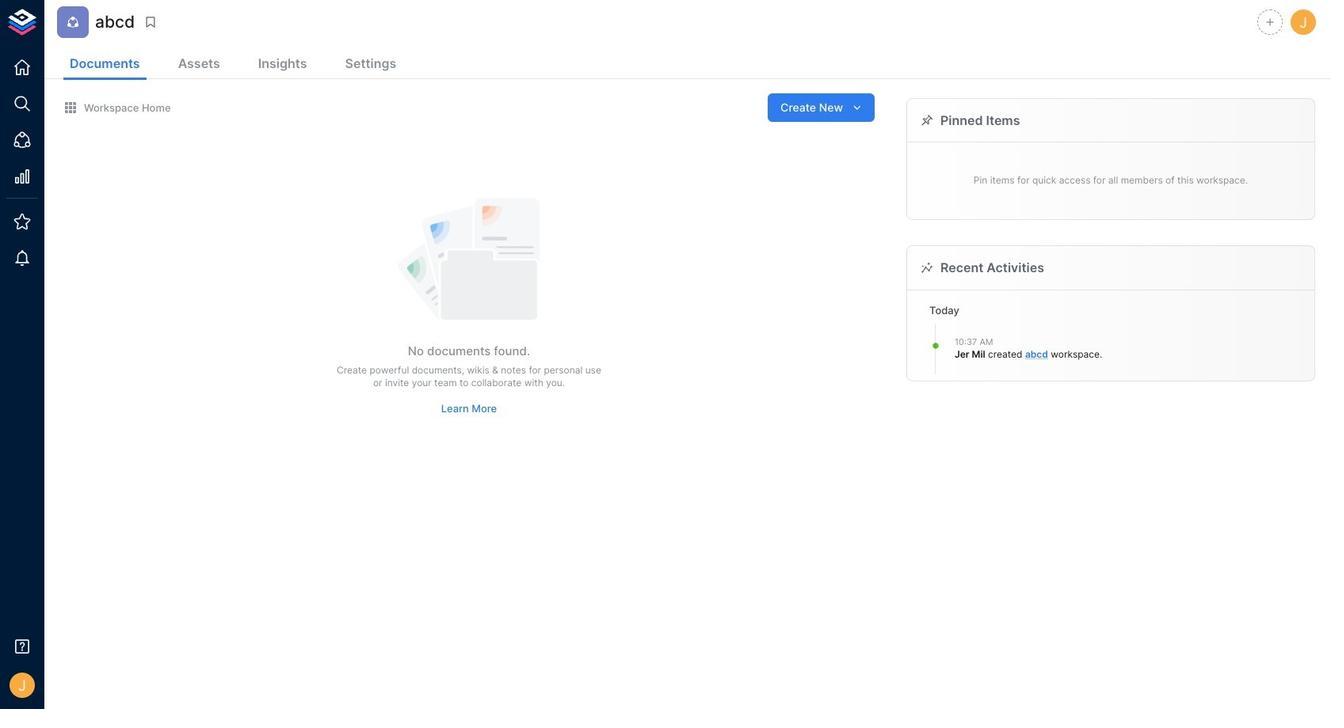 Task type: locate. For each thing, give the bounding box(es) containing it.
bookmark image
[[144, 15, 158, 29]]



Task type: vqa. For each thing, say whether or not it's contained in the screenshot.
Bookmark icon
yes



